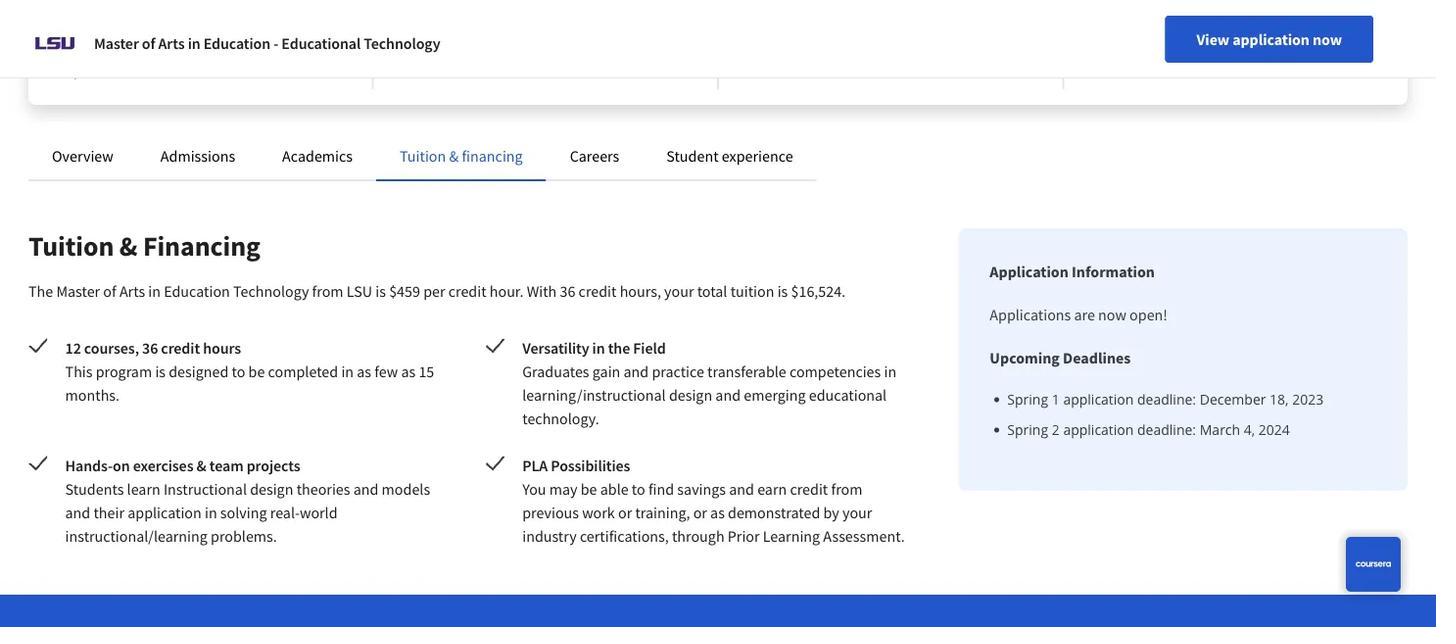 Task type: describe. For each thing, give the bounding box(es) containing it.
your inside the pla possibilities you may be able to find savings and earn credit from previous work or training, or as demonstrated by your industry certifications, through prior learning assessment.
[[843, 503, 873, 522]]

in down tuition & financing
[[148, 281, 161, 301]]

1 horizontal spatial technology
[[364, 33, 441, 53]]

and down projects,
[[1256, 16, 1278, 33]]

designed for working professionals, this degree can be earned in as little as 15 months and help advance your career
[[405, 0, 675, 53]]

instructional/learning
[[65, 526, 208, 546]]

learn
[[127, 479, 160, 499]]

world
[[279, 43, 313, 61]]

learning/instructional
[[523, 385, 666, 405]]

is inside 12 courses, 36 credit hours this program is designed to be completed in as few as 15 months.
[[155, 362, 166, 381]]

able
[[600, 479, 629, 499]]

may
[[550, 479, 578, 499]]

transferable
[[708, 362, 787, 381]]

demonstrated
[[728, 503, 821, 522]]

list containing spring 1 application deadline: december 18, 2023
[[998, 389, 1324, 440]]

tuition & financing
[[400, 146, 523, 166]]

education inside ranked top 100 for best online master's in education for veterans by
[[60, 43, 118, 61]]

months
[[578, 16, 623, 33]]

academics
[[282, 146, 353, 166]]

learning
[[763, 526, 820, 546]]

hands-
[[1185, 0, 1225, 14]]

training,
[[635, 503, 690, 522]]

& left 'financing' at the top
[[449, 146, 459, 166]]

2 horizontal spatial is
[[778, 281, 788, 301]]

open!
[[1130, 305, 1168, 324]]

and down students at the bottom left
[[65, 503, 90, 522]]

credit right per
[[449, 281, 487, 301]]

spring for spring 1 application deadline: december 18, 2023
[[1008, 390, 1049, 409]]

advance
[[405, 35, 453, 53]]

0 vertical spatial master
[[94, 33, 139, 53]]

now for are
[[1099, 305, 1127, 324]]

u.s. news & world report
[[60, 43, 313, 80]]

experience
[[722, 146, 793, 166]]

little
[[518, 16, 544, 33]]

tuition
[[731, 281, 775, 301]]

in inside ranked top 100 for best online master's in education for veterans by
[[290, 24, 301, 41]]

$459
[[389, 281, 420, 301]]

tuition & financing link
[[400, 146, 523, 166]]

hours,
[[620, 281, 661, 301]]

as right "few"
[[401, 362, 416, 381]]

connection
[[1096, 16, 1160, 33]]

earned
[[446, 16, 486, 33]]

graduates
[[523, 362, 590, 381]]

practice
[[652, 362, 705, 381]]

spring 2 application deadline: march 4, 2024
[[1008, 420, 1291, 439]]

degree
[[636, 0, 675, 14]]

careers
[[570, 146, 620, 166]]

credit inside the pla possibilities you may be able to find savings and earn credit from previous work or training, or as demonstrated by your industry certifications, through prior learning assessment.
[[790, 479, 828, 499]]

with
[[527, 281, 557, 301]]

application right 2
[[1064, 420, 1134, 439]]

lecture videos, hands-on projects, and connection with instructors and peers
[[1096, 0, 1317, 33]]

exercises
[[133, 456, 193, 475]]

18,
[[1270, 390, 1289, 409]]

in inside designed for working professionals, this degree can be earned in as little as 15 months and help advance your career
[[489, 16, 500, 33]]

on inside hands-on exercises &  team projects students learn instructional design theories and models and their application in solving real-world instructional/learning problems.
[[113, 456, 130, 475]]

competencies
[[790, 362, 881, 381]]

tuition & financing
[[28, 229, 261, 263]]

be inside the pla possibilities you may be able to find savings and earn credit from previous work or training, or as demonstrated by your industry certifications, through prior learning assessment.
[[581, 479, 597, 499]]

the
[[608, 338, 630, 358]]

application down deadlines
[[1064, 390, 1134, 409]]

2023
[[1293, 390, 1324, 409]]

instructors
[[1191, 16, 1253, 33]]

u.s.
[[208, 43, 231, 61]]

application inside hands-on exercises &  team projects students learn instructional design theories and models and their application in solving real-world instructional/learning problems.
[[128, 503, 202, 522]]

hour.
[[490, 281, 524, 301]]

be inside designed for working professionals, this degree can be earned in as little as 15 months and help advance your career
[[429, 16, 443, 33]]

ranked
[[60, 24, 103, 41]]

designed
[[405, 0, 458, 14]]

this
[[612, 0, 633, 14]]

2 or from the left
[[694, 503, 707, 522]]

$16,524.
[[791, 281, 846, 301]]

-
[[274, 33, 279, 53]]

admissions
[[161, 146, 235, 166]]

to inside 12 courses, 36 credit hours this program is designed to be completed in as few as 15 months.
[[232, 362, 245, 381]]

15 inside designed for working professionals, this degree can be earned in as little as 15 months and help advance your career
[[562, 16, 576, 33]]

by inside ranked top 100 for best online master's in education for veterans by
[[191, 43, 205, 61]]

news
[[234, 43, 265, 61]]

march
[[1200, 420, 1241, 439]]

student
[[667, 146, 719, 166]]

& inside hands-on exercises &  team projects students learn instructional design theories and models and their application in solving real-world instructional/learning problems.
[[197, 456, 206, 475]]

designed
[[169, 362, 229, 381]]

upcoming deadlines
[[990, 348, 1131, 368]]

overview link
[[52, 146, 114, 166]]

1 horizontal spatial of
[[142, 33, 155, 53]]

as right 'little'
[[547, 16, 559, 33]]

and down "transferable"
[[716, 385, 741, 405]]

design inside versatility in the field graduates gain and practice transferable competencies in learning/instructional design and emerging educational technology.
[[669, 385, 713, 405]]

total
[[697, 281, 728, 301]]

team
[[209, 456, 244, 475]]

financing
[[462, 146, 523, 166]]

in up educational
[[884, 362, 897, 381]]

emerging
[[744, 385, 806, 405]]

& left financing
[[119, 229, 138, 263]]

1 horizontal spatial is
[[376, 281, 386, 301]]

and up peers
[[1295, 0, 1317, 14]]

now for application
[[1313, 29, 1343, 49]]

as left "few"
[[357, 362, 371, 381]]

certifications,
[[580, 526, 669, 546]]

1 vertical spatial arts
[[119, 281, 145, 301]]

view application now button
[[1166, 16, 1374, 63]]

assessment.
[[824, 526, 905, 546]]

and left models
[[353, 479, 379, 499]]

field
[[633, 338, 666, 358]]

100
[[130, 24, 150, 41]]

career
[[485, 35, 521, 53]]

1
[[1052, 390, 1060, 409]]

4,
[[1244, 420, 1256, 439]]

as down working
[[502, 16, 515, 33]]

applications
[[990, 305, 1071, 324]]

master's
[[240, 24, 287, 41]]

hands-
[[65, 456, 113, 475]]

per
[[424, 281, 445, 301]]

their
[[94, 503, 124, 522]]

deadline: for december
[[1138, 390, 1197, 409]]

possibilities
[[551, 456, 631, 475]]



Task type: locate. For each thing, give the bounding box(es) containing it.
15
[[562, 16, 576, 33], [419, 362, 434, 381]]

for up veterans
[[153, 24, 169, 41]]

application
[[990, 262, 1069, 281]]

instructional
[[164, 479, 247, 499]]

2 spring from the top
[[1008, 420, 1049, 439]]

design
[[669, 385, 713, 405], [250, 479, 293, 499]]

be inside 12 courses, 36 credit hours this program is designed to be completed in as few as 15 months.
[[248, 362, 265, 381]]

arts down tuition & financing
[[119, 281, 145, 301]]

2 vertical spatial be
[[581, 479, 597, 499]]

1 vertical spatial 15
[[419, 362, 434, 381]]

for
[[461, 0, 477, 14], [153, 24, 169, 41], [120, 43, 137, 61]]

theories
[[297, 479, 350, 499]]

previous
[[523, 503, 579, 522]]

2 vertical spatial for
[[120, 43, 137, 61]]

projects
[[247, 456, 300, 475]]

from inside the pla possibilities you may be able to find savings and earn credit from previous work or training, or as demonstrated by your industry certifications, through prior learning assessment.
[[832, 479, 863, 499]]

1 horizontal spatial 15
[[562, 16, 576, 33]]

0 horizontal spatial 36
[[142, 338, 158, 358]]

36 inside 12 courses, 36 credit hours this program is designed to be completed in as few as 15 months.
[[142, 338, 158, 358]]

can
[[405, 16, 426, 33]]

1 vertical spatial by
[[824, 503, 840, 522]]

36 up the program
[[142, 338, 158, 358]]

0 vertical spatial of
[[142, 33, 155, 53]]

0 horizontal spatial or
[[618, 503, 632, 522]]

by inside the pla possibilities you may be able to find savings and earn credit from previous work or training, or as demonstrated by your industry certifications, through prior learning assessment.
[[824, 503, 840, 522]]

now inside button
[[1313, 29, 1343, 49]]

0 vertical spatial for
[[461, 0, 477, 14]]

1 horizontal spatial now
[[1313, 29, 1343, 49]]

be down designed
[[429, 16, 443, 33]]

master up report
[[94, 33, 139, 53]]

education
[[204, 33, 271, 53], [60, 43, 118, 61], [164, 281, 230, 301]]

1 vertical spatial master
[[56, 281, 100, 301]]

0 vertical spatial 36
[[560, 281, 576, 301]]

as inside the pla possibilities you may be able to find savings and earn credit from previous work or training, or as demonstrated by your industry certifications, through prior learning assessment.
[[711, 503, 725, 522]]

hours
[[203, 338, 241, 358]]

tuition
[[400, 146, 446, 166], [28, 229, 114, 263]]

1 vertical spatial spring
[[1008, 420, 1049, 439]]

of right top
[[142, 33, 155, 53]]

deadline: down spring 1 application deadline: december 18, 2023 list item
[[1138, 420, 1197, 439]]

academics link
[[282, 146, 353, 166]]

and left "earn" on the right bottom of the page
[[729, 479, 755, 499]]

by up assessment.
[[824, 503, 840, 522]]

and inside the pla possibilities you may be able to find savings and earn credit from previous work or training, or as demonstrated by your industry certifications, through prior learning assessment.
[[729, 479, 755, 499]]

solving
[[220, 503, 267, 522]]

technology.
[[523, 409, 599, 428]]

and down this
[[625, 16, 647, 33]]

1 horizontal spatial 36
[[560, 281, 576, 301]]

1 horizontal spatial design
[[669, 385, 713, 405]]

0 vertical spatial on
[[1225, 0, 1240, 14]]

veterans
[[139, 43, 189, 61]]

from up assessment.
[[832, 479, 863, 499]]

application down projects,
[[1233, 29, 1310, 49]]

deadlines
[[1063, 348, 1131, 368]]

in inside hands-on exercises &  team projects students learn instructional design theories and models and their application in solving real-world instructional/learning problems.
[[205, 503, 217, 522]]

1 horizontal spatial your
[[665, 281, 694, 301]]

0 horizontal spatial 15
[[419, 362, 434, 381]]

through
[[672, 526, 725, 546]]

0 horizontal spatial is
[[155, 362, 166, 381]]

master right the
[[56, 281, 100, 301]]

0 vertical spatial be
[[429, 16, 443, 33]]

your
[[456, 35, 482, 53], [665, 281, 694, 301], [843, 503, 873, 522]]

lecture
[[1096, 0, 1139, 14]]

1 horizontal spatial from
[[832, 479, 863, 499]]

1 vertical spatial design
[[250, 479, 293, 499]]

0 vertical spatial technology
[[364, 33, 441, 53]]

in up world
[[290, 24, 301, 41]]

in left u.s.
[[188, 33, 201, 53]]

0 horizontal spatial be
[[248, 362, 265, 381]]

or down 'savings'
[[694, 503, 707, 522]]

1 vertical spatial now
[[1099, 305, 1127, 324]]

view
[[1197, 29, 1230, 49]]

is right the program
[[155, 362, 166, 381]]

0 vertical spatial deadline:
[[1138, 390, 1197, 409]]

problems.
[[211, 526, 277, 546]]

2 horizontal spatial be
[[581, 479, 597, 499]]

in left the the
[[593, 338, 605, 358]]

0 vertical spatial your
[[456, 35, 482, 53]]

1 horizontal spatial or
[[694, 503, 707, 522]]

15 inside 12 courses, 36 credit hours this program is designed to be completed in as few as 15 months.
[[419, 362, 434, 381]]

0 horizontal spatial on
[[113, 456, 130, 475]]

1 vertical spatial of
[[103, 281, 116, 301]]

this
[[65, 362, 93, 381]]

2 horizontal spatial your
[[843, 503, 873, 522]]

gain
[[593, 362, 621, 381]]

and down field
[[624, 362, 649, 381]]

1 horizontal spatial tuition
[[400, 146, 446, 166]]

deadline: inside spring 1 application deadline: december 18, 2023 list item
[[1138, 390, 1197, 409]]

of up courses,
[[103, 281, 116, 301]]

program
[[96, 362, 152, 381]]

technology down designed
[[364, 33, 441, 53]]

0 horizontal spatial now
[[1099, 305, 1127, 324]]

your up assessment.
[[843, 503, 873, 522]]

1 vertical spatial be
[[248, 362, 265, 381]]

spring for spring 2 application deadline: march 4, 2024
[[1008, 420, 1049, 439]]

0 horizontal spatial your
[[456, 35, 482, 53]]

0 horizontal spatial tuition
[[28, 229, 114, 263]]

2 horizontal spatial for
[[461, 0, 477, 14]]

pla
[[523, 456, 548, 475]]

1 horizontal spatial for
[[153, 24, 169, 41]]

completed
[[268, 362, 338, 381]]

or up certifications,
[[618, 503, 632, 522]]

credit left hours,
[[579, 281, 617, 301]]

louisiana state university logo image
[[31, 20, 78, 67]]

earn
[[758, 479, 787, 499]]

videos,
[[1142, 0, 1183, 14]]

0 vertical spatial now
[[1313, 29, 1343, 49]]

technology up 'hours'
[[233, 281, 309, 301]]

prior
[[728, 526, 760, 546]]

15 down professionals,
[[562, 16, 576, 33]]

spring 1 application deadline: december 18, 2023
[[1008, 390, 1324, 409]]

your for ranked top 100 for best online master's in education for veterans by
[[456, 35, 482, 53]]

credit right "earn" on the right bottom of the page
[[790, 479, 828, 499]]

is right tuition
[[778, 281, 788, 301]]

for inside designed for working professionals, this degree can be earned in as little as 15 months and help advance your career
[[461, 0, 477, 14]]

student experience
[[667, 146, 793, 166]]

student experience link
[[667, 146, 793, 166]]

and
[[1295, 0, 1317, 14], [625, 16, 647, 33], [1256, 16, 1278, 33], [624, 362, 649, 381], [716, 385, 741, 405], [353, 479, 379, 499], [729, 479, 755, 499], [65, 503, 90, 522]]

spring left 1
[[1008, 390, 1049, 409]]

technology
[[364, 33, 441, 53], [233, 281, 309, 301]]

master of arts in education - educational technology
[[94, 33, 441, 53]]

educational
[[282, 33, 361, 53]]

your left the total
[[665, 281, 694, 301]]

on up learn
[[113, 456, 130, 475]]

0 vertical spatial to
[[232, 362, 245, 381]]

1 horizontal spatial to
[[632, 479, 646, 499]]

spring 2 application deadline: march 4, 2024 list item
[[1008, 419, 1324, 440]]

1 vertical spatial on
[[113, 456, 130, 475]]

0 horizontal spatial technology
[[233, 281, 309, 301]]

is right lsu
[[376, 281, 386, 301]]

savings
[[678, 479, 726, 499]]

2 deadline: from the top
[[1138, 420, 1197, 439]]

1 vertical spatial deadline:
[[1138, 420, 1197, 439]]

1 vertical spatial 36
[[142, 338, 158, 358]]

by
[[191, 43, 205, 61], [824, 503, 840, 522]]

in left "few"
[[341, 362, 354, 381]]

peers
[[1280, 16, 1312, 33]]

on
[[1225, 0, 1240, 14], [113, 456, 130, 475]]

in down instructional
[[205, 503, 217, 522]]

for down 100
[[120, 43, 137, 61]]

0 vertical spatial from
[[312, 281, 344, 301]]

1 horizontal spatial arts
[[158, 33, 185, 53]]

upcoming
[[990, 348, 1060, 368]]

tuition for tuition & financing
[[28, 229, 114, 263]]

design inside hands-on exercises &  team projects students learn instructional design theories and models and their application in solving real-world instructional/learning problems.
[[250, 479, 293, 499]]

application down learn
[[128, 503, 202, 522]]

in down working
[[489, 16, 500, 33]]

arts right 100
[[158, 33, 185, 53]]

careers link
[[570, 146, 620, 166]]

credit inside 12 courses, 36 credit hours this program is designed to be completed in as few as 15 months.
[[161, 338, 200, 358]]

spring left 2
[[1008, 420, 1049, 439]]

you
[[523, 479, 546, 499]]

1 vertical spatial for
[[153, 24, 169, 41]]

with
[[1163, 16, 1189, 33]]

be down possibilities
[[581, 479, 597, 499]]

december
[[1200, 390, 1267, 409]]

0 horizontal spatial from
[[312, 281, 344, 301]]

and inside designed for working professionals, this degree can be earned in as little as 15 months and help advance your career
[[625, 16, 647, 33]]

tuition up the
[[28, 229, 114, 263]]

0 vertical spatial arts
[[158, 33, 185, 53]]

admissions link
[[161, 146, 235, 166]]

&
[[268, 43, 276, 61], [449, 146, 459, 166], [119, 229, 138, 263], [197, 456, 206, 475]]

for up earned on the top left of the page
[[461, 0, 477, 14]]

on up instructors
[[1225, 0, 1240, 14]]

now right are
[[1099, 305, 1127, 324]]

by left u.s.
[[191, 43, 205, 61]]

0 vertical spatial 15
[[562, 16, 576, 33]]

lsu
[[347, 281, 373, 301]]

application
[[1233, 29, 1310, 49], [1064, 390, 1134, 409], [1064, 420, 1134, 439], [128, 503, 202, 522]]

be left completed
[[248, 362, 265, 381]]

report
[[60, 63, 99, 80]]

15 right "few"
[[419, 362, 434, 381]]

0 horizontal spatial of
[[103, 281, 116, 301]]

0 vertical spatial design
[[669, 385, 713, 405]]

best
[[172, 24, 197, 41]]

1 horizontal spatial by
[[824, 503, 840, 522]]

to
[[232, 362, 245, 381], [632, 479, 646, 499]]

now
[[1313, 29, 1343, 49], [1099, 305, 1127, 324]]

spring 1 application deadline: december 18, 2023 list item
[[1008, 389, 1324, 410]]

working
[[480, 0, 527, 14]]

& down the master's
[[268, 43, 276, 61]]

0 vertical spatial by
[[191, 43, 205, 61]]

36
[[560, 281, 576, 301], [142, 338, 158, 358]]

& up instructional
[[197, 456, 206, 475]]

1 deadline: from the top
[[1138, 390, 1197, 409]]

in inside 12 courses, 36 credit hours this program is designed to be completed in as few as 15 months.
[[341, 362, 354, 381]]

1 vertical spatial to
[[632, 479, 646, 499]]

1 horizontal spatial be
[[429, 16, 443, 33]]

deadline: inside spring 2 application deadline: march 4, 2024 list item
[[1138, 420, 1197, 439]]

to left find
[[632, 479, 646, 499]]

now right peers
[[1313, 29, 1343, 49]]

information
[[1072, 262, 1155, 281]]

list
[[998, 389, 1324, 440]]

0 vertical spatial tuition
[[400, 146, 446, 166]]

credit up designed
[[161, 338, 200, 358]]

versatility
[[523, 338, 589, 358]]

0 horizontal spatial for
[[120, 43, 137, 61]]

to inside the pla possibilities you may be able to find savings and earn credit from previous work or training, or as demonstrated by your industry certifications, through prior learning assessment.
[[632, 479, 646, 499]]

work
[[582, 503, 615, 522]]

spring
[[1008, 390, 1049, 409], [1008, 420, 1049, 439]]

your down earned on the top left of the page
[[456, 35, 482, 53]]

models
[[382, 479, 430, 499]]

as down 'savings'
[[711, 503, 725, 522]]

projects,
[[1243, 0, 1292, 14]]

0 horizontal spatial by
[[191, 43, 205, 61]]

design down projects
[[250, 479, 293, 499]]

1 horizontal spatial on
[[1225, 0, 1240, 14]]

application inside button
[[1233, 29, 1310, 49]]

tuition left 'financing' at the top
[[400, 146, 446, 166]]

2
[[1052, 420, 1060, 439]]

& inside u.s. news & world report
[[268, 43, 276, 61]]

deadline: for march
[[1138, 420, 1197, 439]]

are
[[1075, 305, 1096, 324]]

to down 'hours'
[[232, 362, 245, 381]]

36 right the with
[[560, 281, 576, 301]]

application information
[[990, 262, 1155, 281]]

0 horizontal spatial to
[[232, 362, 245, 381]]

tuition for tuition & financing
[[400, 146, 446, 166]]

the master of arts in education technology from lsu is $459 per credit hour. with 36 credit hours, your total tuition is $16,524.
[[28, 281, 846, 301]]

1 spring from the top
[[1008, 390, 1049, 409]]

1 vertical spatial technology
[[233, 281, 309, 301]]

your inside designed for working professionals, this degree can be earned in as little as 15 months and help advance your career
[[456, 35, 482, 53]]

0 horizontal spatial arts
[[119, 281, 145, 301]]

deadline:
[[1138, 390, 1197, 409], [1138, 420, 1197, 439]]

0 horizontal spatial design
[[250, 479, 293, 499]]

1 vertical spatial from
[[832, 479, 863, 499]]

0 vertical spatial spring
[[1008, 390, 1049, 409]]

1 or from the left
[[618, 503, 632, 522]]

deadline: up spring 2 application deadline: march 4, 2024 list item
[[1138, 390, 1197, 409]]

1 vertical spatial your
[[665, 281, 694, 301]]

2 vertical spatial your
[[843, 503, 873, 522]]

your for tuition & financing
[[665, 281, 694, 301]]

on inside lecture videos, hands-on projects, and connection with instructors and peers
[[1225, 0, 1240, 14]]

online
[[200, 24, 237, 41]]

from left lsu
[[312, 281, 344, 301]]

of
[[142, 33, 155, 53], [103, 281, 116, 301]]

design down practice
[[669, 385, 713, 405]]

1 vertical spatial tuition
[[28, 229, 114, 263]]

12
[[65, 338, 81, 358]]



Task type: vqa. For each thing, say whether or not it's contained in the screenshot.
months.
yes



